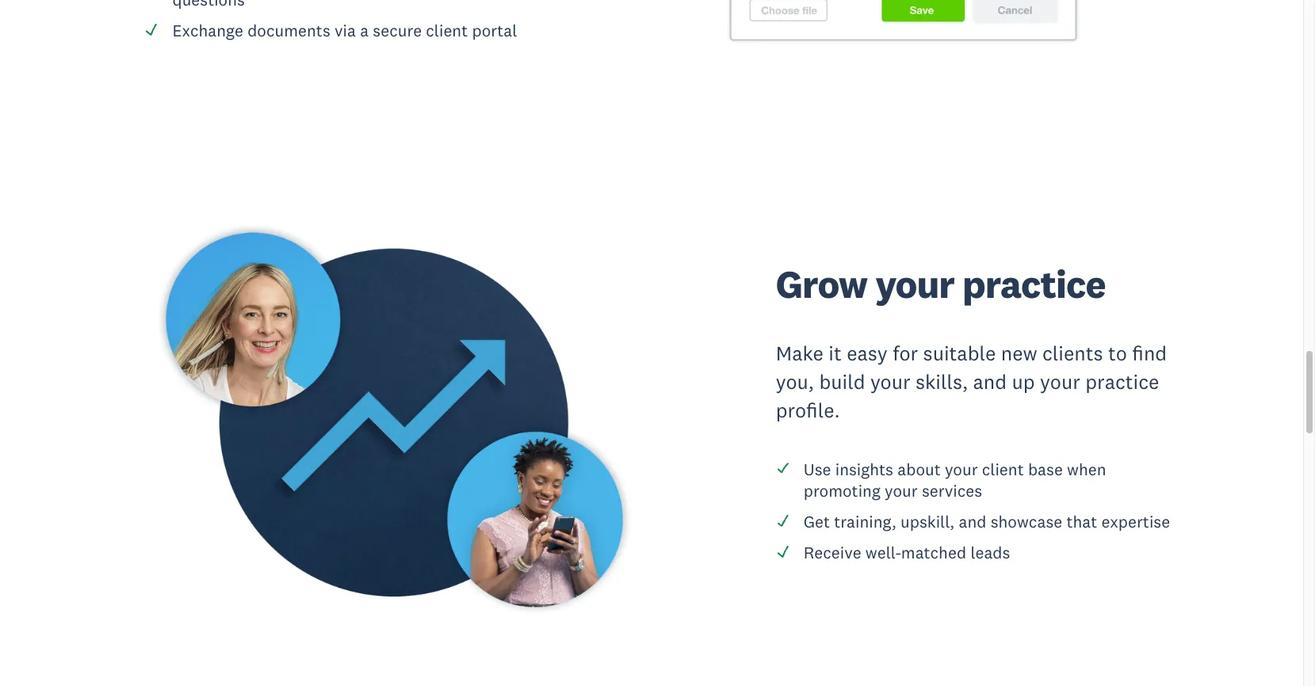 Task type: describe. For each thing, give the bounding box(es) containing it.
get training, upskill, and showcase that expertise
[[804, 512, 1171, 533]]

0 vertical spatial practice
[[963, 260, 1106, 308]]

your up for
[[876, 260, 955, 308]]

profile.
[[776, 398, 840, 423]]

your down clients
[[1041, 370, 1081, 395]]

well-
[[866, 542, 902, 564]]

included image for get training, upskill, and showcase that expertise
[[776, 514, 790, 528]]

your down for
[[871, 370, 911, 395]]

make
[[776, 341, 824, 367]]

secure
[[373, 20, 422, 41]]

get
[[804, 512, 830, 533]]

insights
[[836, 459, 894, 480]]

skills,
[[916, 370, 968, 395]]

matched
[[902, 542, 967, 564]]

leads
[[971, 542, 1011, 564]]

upskill,
[[901, 512, 955, 533]]

included image for exchange documents via a secure client portal
[[145, 22, 159, 36]]

build
[[820, 370, 866, 395]]

client inside use insights about your client base when promoting your services
[[982, 459, 1024, 480]]

base
[[1028, 459, 1063, 480]]

clients
[[1043, 341, 1104, 367]]

it
[[829, 341, 842, 367]]

training,
[[834, 512, 897, 533]]

the client query interface in xero, with a query stating "can you please send me invoice #12345-7?" image
[[671, 0, 1171, 62]]

grow
[[776, 260, 868, 308]]

and inside make it easy for suitable new clients to find you, build your skills, and up your practice profile.
[[973, 370, 1007, 395]]

use
[[804, 459, 831, 480]]

1 vertical spatial and
[[959, 512, 987, 533]]

you,
[[776, 370, 814, 395]]



Task type: locate. For each thing, give the bounding box(es) containing it.
client
[[426, 20, 468, 41], [982, 459, 1024, 480]]

find
[[1133, 341, 1167, 367]]

and left up
[[973, 370, 1007, 395]]

1 vertical spatial practice
[[1086, 370, 1160, 395]]

your
[[876, 260, 955, 308], [871, 370, 911, 395], [1041, 370, 1081, 395], [945, 459, 978, 480], [885, 481, 918, 502]]

included image
[[145, 22, 159, 36], [776, 461, 790, 476], [776, 514, 790, 528], [776, 545, 790, 559]]

for
[[893, 341, 918, 367]]

easy
[[847, 341, 888, 367]]

1 horizontal spatial client
[[982, 459, 1024, 480]]

services
[[922, 481, 983, 502]]

client left base
[[982, 459, 1024, 480]]

0 horizontal spatial client
[[426, 20, 468, 41]]

via
[[335, 20, 356, 41]]

your up services
[[945, 459, 978, 480]]

portal
[[472, 20, 517, 41]]

grow your practice
[[776, 260, 1106, 308]]

included image left the "receive"
[[776, 545, 790, 559]]

to
[[1109, 341, 1128, 367]]

make it easy for suitable new clients to find you, build your skills, and up your practice profile.
[[776, 341, 1167, 423]]

suitable
[[924, 341, 996, 367]]

exchange documents via a secure client portal
[[172, 20, 517, 41]]

and
[[973, 370, 1007, 395], [959, 512, 987, 533]]

receive
[[804, 542, 862, 564]]

practice down the to
[[1086, 370, 1160, 395]]

practice inside make it easy for suitable new clients to find you, build your skills, and up your practice profile.
[[1086, 370, 1160, 395]]

included image left use
[[776, 461, 790, 476]]

new
[[1001, 341, 1038, 367]]

0 vertical spatial and
[[973, 370, 1007, 395]]

1 vertical spatial client
[[982, 459, 1024, 480]]

promoting
[[804, 481, 881, 502]]

0 vertical spatial client
[[426, 20, 468, 41]]

expertise
[[1102, 512, 1171, 533]]

that
[[1067, 512, 1098, 533]]

about
[[898, 459, 941, 480]]

showcase
[[991, 512, 1063, 533]]

your down about
[[885, 481, 918, 502]]

included image for receive well-matched leads
[[776, 545, 790, 559]]

practice up new
[[963, 260, 1106, 308]]

use insights about your client base when promoting your services
[[804, 459, 1107, 502]]

included image for use insights about your client base when promoting your services
[[776, 461, 790, 476]]

exchange
[[172, 20, 243, 41]]

client left portal
[[426, 20, 468, 41]]

up
[[1012, 370, 1035, 395]]

included image left exchange
[[145, 22, 159, 36]]

receive well-matched leads
[[804, 542, 1011, 564]]

when
[[1067, 459, 1107, 480]]

documents
[[248, 20, 331, 41]]

and up leads
[[959, 512, 987, 533]]

practice
[[963, 260, 1106, 308], [1086, 370, 1160, 395]]

included image left get
[[776, 514, 790, 528]]

a
[[360, 20, 369, 41]]



Task type: vqa. For each thing, say whether or not it's contained in the screenshot.
Use insights about your client base when promoting your services
yes



